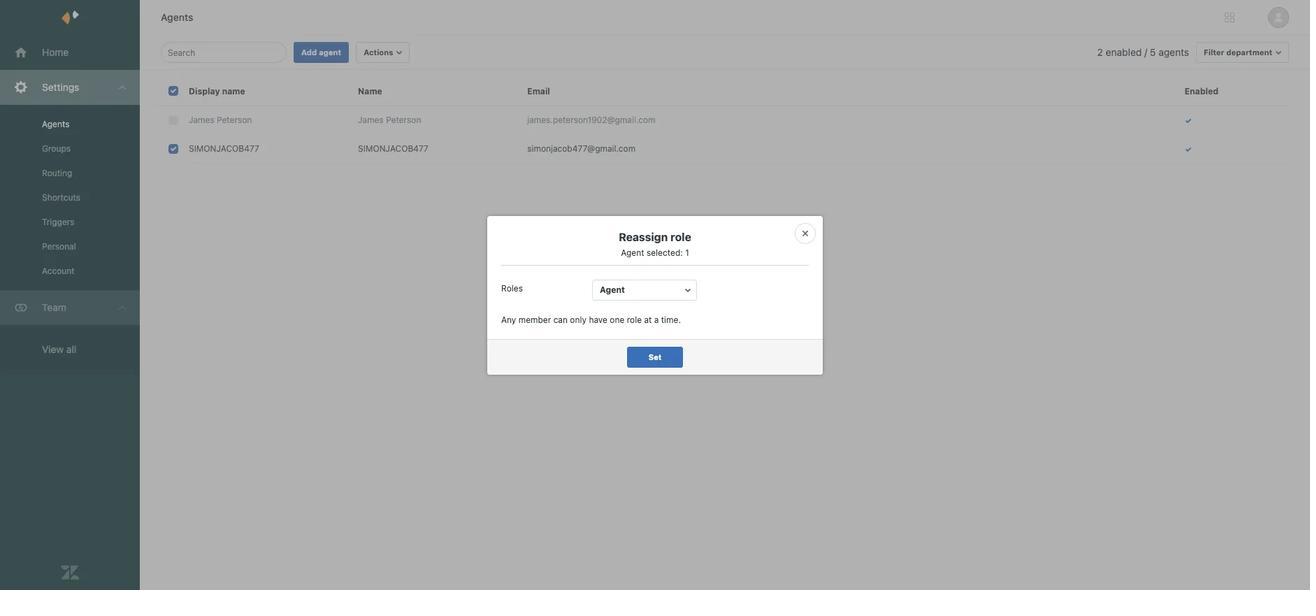 Task type: locate. For each thing, give the bounding box(es) containing it.
at
[[644, 314, 652, 325]]

2
[[1097, 46, 1103, 58]]

1 horizontal spatial simonjacob477
[[358, 143, 428, 154]]

role
[[671, 230, 691, 243], [627, 314, 642, 325]]

reassign
[[619, 230, 668, 243]]

one
[[610, 314, 624, 325]]

department
[[1226, 48, 1272, 57]]

1 horizontal spatial role
[[671, 230, 691, 243]]

agent down reassign
[[621, 247, 644, 258]]

display name
[[189, 86, 245, 96]]

0 horizontal spatial simonjacob477
[[189, 143, 259, 154]]

groups
[[42, 143, 71, 154]]

0 horizontal spatial james peterson
[[189, 115, 252, 125]]

member
[[519, 314, 551, 325]]

filter department button
[[1196, 42, 1289, 63]]

james peterson
[[189, 115, 252, 125], [358, 115, 421, 125]]

reassign role agent selected: 1
[[619, 230, 691, 258]]

display
[[189, 86, 220, 96]]

simonjacob477@gmail.com
[[527, 143, 636, 154]]

agents up search text box
[[161, 11, 193, 23]]

1 horizontal spatial james
[[358, 115, 384, 125]]

agents
[[1159, 46, 1189, 58]]

agents up groups
[[42, 119, 70, 129]]

0 horizontal spatial role
[[627, 314, 642, 325]]

1 horizontal spatial peterson
[[386, 115, 421, 125]]

simonjacob477 down name
[[358, 143, 428, 154]]

0 horizontal spatial peterson
[[217, 115, 252, 125]]

team
[[42, 301, 66, 313]]

james peterson down name
[[358, 115, 421, 125]]

set
[[648, 352, 662, 361]]

simonjacob477
[[189, 143, 259, 154], [358, 143, 428, 154]]

name
[[358, 86, 382, 96]]

1 horizontal spatial agents
[[161, 11, 193, 23]]

1 peterson from the left
[[217, 115, 252, 125]]

0 vertical spatial agents
[[161, 11, 193, 23]]

home
[[42, 46, 69, 58]]

james down display
[[189, 115, 214, 125]]

agent
[[621, 247, 644, 258], [600, 284, 625, 295]]

email
[[527, 86, 550, 96]]

all
[[66, 343, 76, 355]]

james
[[189, 115, 214, 125], [358, 115, 384, 125]]

0 vertical spatial agent
[[621, 247, 644, 258]]

name
[[222, 86, 245, 96]]

filter department
[[1204, 48, 1272, 57]]

only
[[570, 314, 587, 325]]

0 vertical spatial role
[[671, 230, 691, 243]]

1
[[685, 247, 689, 258]]

2 peterson from the left
[[386, 115, 421, 125]]

account
[[42, 266, 75, 276]]

james down name
[[358, 115, 384, 125]]

1 vertical spatial role
[[627, 314, 642, 325]]

/
[[1144, 46, 1147, 58]]

james.peterson1902@gmail.com
[[527, 115, 655, 125]]

james peterson down display name
[[189, 115, 252, 125]]

0 horizontal spatial james
[[189, 115, 214, 125]]

peterson
[[217, 115, 252, 125], [386, 115, 421, 125]]

a
[[654, 314, 659, 325]]

set button
[[627, 346, 683, 367]]

role left at
[[627, 314, 642, 325]]

agent up one at the left bottom of page
[[600, 284, 625, 295]]

2 enabled / 5 agents
[[1097, 46, 1189, 58]]

add
[[301, 48, 317, 57]]

role up 1
[[671, 230, 691, 243]]

5
[[1150, 46, 1156, 58]]

0 horizontal spatial agents
[[42, 119, 70, 129]]

1 horizontal spatial james peterson
[[358, 115, 421, 125]]

simonjacob477 down display name
[[189, 143, 259, 154]]

agents
[[161, 11, 193, 23], [42, 119, 70, 129]]



Task type: describe. For each thing, give the bounding box(es) containing it.
enabled
[[1185, 86, 1219, 96]]

actions
[[364, 48, 393, 57]]

have
[[589, 314, 607, 325]]

any member can only have one role at a time.
[[501, 314, 681, 325]]

view
[[42, 343, 64, 355]]

1 james peterson from the left
[[189, 115, 252, 125]]

1 james from the left
[[189, 115, 214, 125]]

2 james peterson from the left
[[358, 115, 421, 125]]

roles
[[501, 283, 523, 293]]

add agent
[[301, 48, 341, 57]]

settings
[[42, 81, 79, 93]]

role inside the "reassign role agent selected: 1"
[[671, 230, 691, 243]]

2 simonjacob477 from the left
[[358, 143, 428, 154]]

zendesk products image
[[1225, 13, 1235, 22]]

agent
[[319, 48, 341, 57]]

shortcuts
[[42, 192, 80, 203]]

personal
[[42, 241, 76, 252]]

routing
[[42, 168, 72, 178]]

filter
[[1204, 48, 1224, 57]]

triggers
[[42, 217, 74, 227]]

1 vertical spatial agents
[[42, 119, 70, 129]]

add agent button
[[294, 42, 349, 63]]

1 vertical spatial agent
[[600, 284, 625, 295]]

can
[[553, 314, 568, 325]]

2 james from the left
[[358, 115, 384, 125]]

actions button
[[356, 42, 410, 63]]

time.
[[661, 314, 681, 325]]

any
[[501, 314, 516, 325]]

selected:
[[647, 247, 683, 258]]

agent inside the "reassign role agent selected: 1"
[[621, 247, 644, 258]]

1 simonjacob477 from the left
[[189, 143, 259, 154]]

Search text field
[[168, 44, 275, 61]]

view all
[[42, 343, 76, 355]]

enabled
[[1106, 46, 1142, 58]]



Task type: vqa. For each thing, say whether or not it's contained in the screenshot.
Peterson's Am
no



